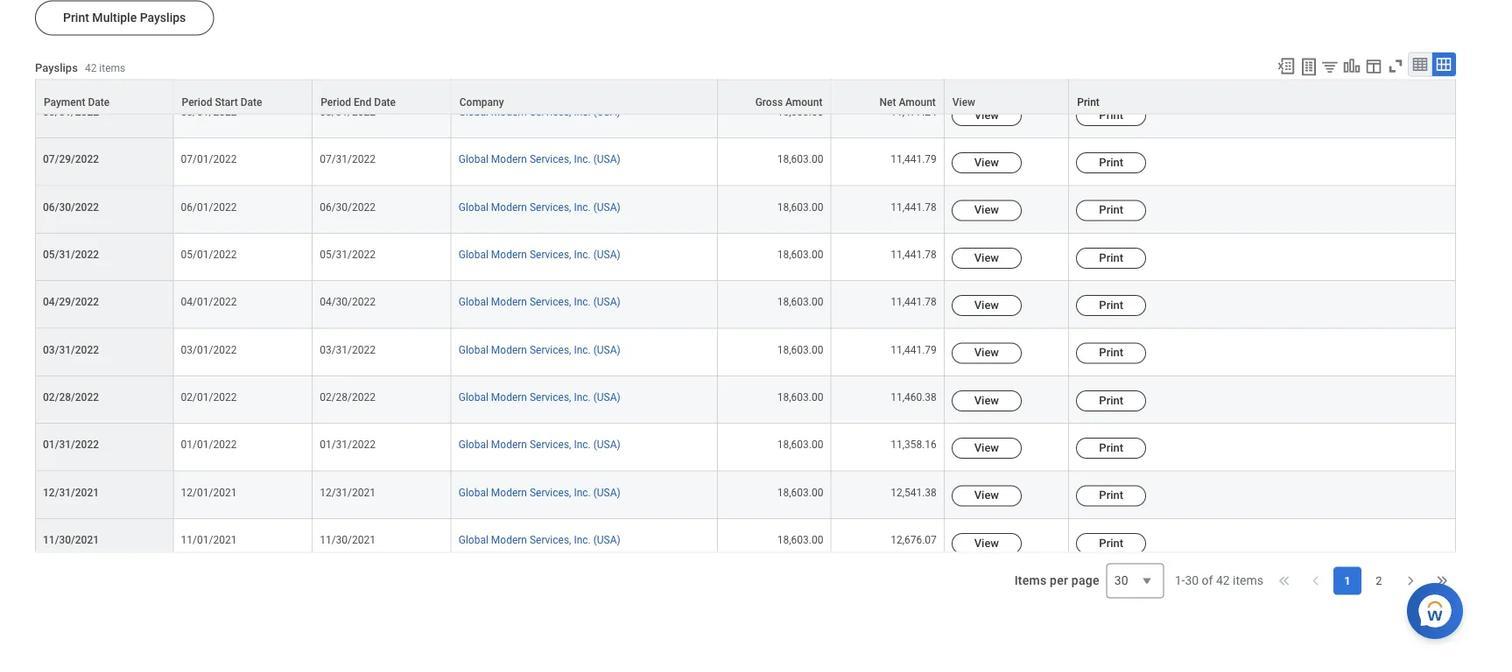 Task type: describe. For each thing, give the bounding box(es) containing it.
12,676.07
[[891, 535, 937, 547]]

01/01/2022
[[181, 440, 237, 452]]

view for fourth view button from the bottom
[[975, 395, 999, 408]]

11,477.24
[[891, 107, 937, 119]]

5 print button from the top
[[1077, 296, 1147, 317]]

07/31/2022
[[320, 154, 376, 167]]

multiple
[[92, 11, 137, 25]]

global modern services, inc. (usa) for 02/28/2022
[[459, 392, 621, 404]]

net amount button
[[832, 81, 944, 114]]

18,603.00 for 04/30/2022
[[778, 297, 824, 309]]

services, for 04/30/2022
[[530, 297, 571, 309]]

per
[[1050, 574, 1069, 589]]

10 row from the top
[[35, 425, 1457, 472]]

global for 07/31/2022
[[459, 154, 489, 167]]

inc. for 01/31/2022
[[574, 440, 591, 452]]

services, for 05/31/2022
[[530, 249, 571, 262]]

2 06/30/2022 from the left
[[320, 202, 376, 214]]

global for 08/31/2022
[[459, 107, 489, 119]]

payment date
[[44, 96, 110, 109]]

inc. for 04/30/2022
[[574, 297, 591, 309]]

30
[[1185, 574, 1199, 589]]

1 01/31/2022 from the left
[[43, 440, 99, 452]]

view for ninth view button from the bottom
[[975, 157, 999, 170]]

5 row from the top
[[35, 187, 1457, 235]]

1 cell from the left
[[174, 44, 313, 92]]

view for view popup button
[[953, 96, 976, 109]]

(usa) for 12/31/2021
[[594, 487, 621, 500]]

8 row from the top
[[35, 330, 1457, 377]]

period end date
[[321, 96, 396, 109]]

view for 8th view button from the bottom
[[975, 204, 999, 217]]

7 print button from the top
[[1077, 391, 1147, 412]]

chevron right small image
[[1402, 573, 1420, 591]]

gross
[[756, 96, 783, 109]]

4 row from the top
[[35, 139, 1457, 187]]

chevron 2x right small image
[[1434, 573, 1451, 591]]

print button
[[1070, 81, 1456, 114]]

11,441.78 for 04/30/2022
[[891, 297, 937, 309]]

2 view button from the top
[[952, 153, 1022, 174]]

period for period end date
[[321, 96, 351, 109]]

(usa) for 04/30/2022
[[594, 297, 621, 309]]

chevron left small image
[[1308, 573, 1325, 591]]

2 05/31/2022 from the left
[[320, 249, 376, 262]]

6 print button from the top
[[1077, 344, 1147, 365]]

8 view button from the top
[[952, 439, 1022, 460]]

04/01/2022
[[181, 297, 237, 309]]

payslips inside button
[[140, 11, 186, 25]]

8 print button from the top
[[1077, 439, 1147, 460]]

6 row from the top
[[35, 235, 1457, 282]]

10 print button from the top
[[1077, 534, 1147, 555]]

07/01/2022
[[181, 154, 237, 167]]

amount for gross amount
[[786, 96, 823, 109]]

12/01/2021
[[181, 487, 237, 500]]

global for 02/28/2022
[[459, 392, 489, 404]]

amount for net amount
[[899, 96, 936, 109]]

view for 10th view button from the top
[[975, 537, 999, 551]]

global for 01/31/2022
[[459, 440, 489, 452]]

modern for 01/31/2022
[[491, 440, 527, 452]]

gross amount button
[[718, 81, 831, 114]]

1 08/31/2022 from the left
[[43, 107, 99, 119]]

items per page element
[[1012, 554, 1165, 610]]

(usa) for 03/31/2022
[[594, 345, 621, 357]]

04/30/2022
[[320, 297, 376, 309]]

2 print button from the top
[[1077, 153, 1147, 174]]

payslips 42 items
[[35, 62, 125, 75]]

inc. for 02/28/2022
[[574, 392, 591, 404]]

global modern services, inc. (usa) for 11/30/2021
[[459, 535, 621, 547]]

click to view/edit grid preferences image
[[1365, 57, 1384, 76]]

1 11/30/2021 from the left
[[43, 535, 99, 547]]

6 view button from the top
[[952, 344, 1022, 365]]

view button
[[945, 81, 1069, 114]]

11,441.78 for 05/31/2022
[[891, 249, 937, 262]]

modern for 11/30/2021
[[491, 535, 527, 547]]

fullscreen image
[[1387, 57, 1406, 76]]

3 cell from the left
[[452, 44, 718, 92]]

1 row from the top
[[35, 44, 1457, 92]]

company button
[[452, 81, 717, 114]]

9 view button from the top
[[952, 487, 1022, 508]]

net amount
[[880, 96, 936, 109]]

42 inside payslips 42 items
[[85, 63, 97, 75]]

05/01/2022
[[181, 249, 237, 262]]

period start date button
[[174, 81, 312, 114]]

items per page
[[1015, 574, 1100, 589]]

11,460.38
[[891, 392, 937, 404]]

18,603.00 for 03/31/2022
[[778, 345, 824, 357]]

9 print button from the top
[[1077, 487, 1147, 508]]

print multiple payslips
[[63, 11, 186, 25]]

modern for 08/31/2022
[[491, 107, 527, 119]]

3 view button from the top
[[952, 201, 1022, 222]]

services, for 11/30/2021
[[530, 535, 571, 547]]

print multiple payslips button
[[35, 1, 214, 36]]

export to excel image
[[1277, 57, 1296, 76]]

services, for 01/31/2022
[[530, 440, 571, 452]]

(usa) for 11/30/2021
[[594, 535, 621, 547]]

12 row from the top
[[35, 520, 1457, 568]]

18,603.00 for 08/31/2022
[[778, 107, 824, 119]]

9 row from the top
[[35, 377, 1457, 425]]

1 view button from the top
[[952, 106, 1022, 127]]

inc. for 07/31/2022
[[574, 154, 591, 167]]

1-
[[1175, 574, 1185, 589]]

services, for 02/28/2022
[[530, 392, 571, 404]]

global modern services, inc. (usa) for 12/31/2021
[[459, 487, 621, 500]]

view for eighth view button
[[975, 442, 999, 455]]

2 11/30/2021 from the left
[[320, 535, 376, 547]]

services, for 07/31/2022
[[530, 154, 571, 167]]

18,603.00 for 01/31/2022
[[778, 440, 824, 452]]

chevron 2x left small image
[[1276, 573, 1294, 591]]

1 02/28/2022 from the left
[[43, 392, 99, 404]]

(usa) for 05/31/2022
[[594, 249, 621, 262]]

print inside button
[[63, 11, 89, 25]]

42 inside status
[[1217, 574, 1230, 589]]

global modern services, inc. (usa) for 05/31/2022
[[459, 249, 621, 262]]

2 button
[[1366, 568, 1394, 596]]

3 row from the top
[[35, 92, 1457, 139]]

inc. for 03/31/2022
[[574, 345, 591, 357]]

1-30 of 42 items status
[[1175, 573, 1264, 591]]

global modern services, inc. (usa) for 01/31/2022
[[459, 440, 621, 452]]



Task type: locate. For each thing, give the bounding box(es) containing it.
03/01/2022
[[181, 345, 237, 357]]

1 horizontal spatial 12/31/2021
[[320, 487, 376, 500]]

amount right the gross
[[786, 96, 823, 109]]

amount right net
[[899, 96, 936, 109]]

global modern services, inc. (usa) link for 12/31/2021
[[459, 484, 621, 500]]

1 horizontal spatial items
[[1233, 574, 1264, 589]]

view for seventh view button from the bottom of the page
[[975, 252, 999, 265]]

6 global modern services, inc. (usa) link from the top
[[459, 341, 621, 357]]

view for 2nd view button from the bottom of the page
[[975, 490, 999, 503]]

1 vertical spatial items
[[1233, 574, 1264, 589]]

1 horizontal spatial 01/31/2022
[[320, 440, 376, 452]]

modern for 12/31/2021
[[491, 487, 527, 500]]

period for period start date
[[182, 96, 212, 109]]

18,603.00 for 12/31/2021
[[778, 487, 824, 500]]

items inside payslips 42 items
[[99, 63, 125, 75]]

1 vertical spatial 42
[[1217, 574, 1230, 589]]

4 18,603.00 from the top
[[778, 249, 824, 262]]

06/01/2022
[[181, 202, 237, 214]]

1 horizontal spatial 11/30/2021
[[320, 535, 376, 547]]

2 horizontal spatial date
[[374, 96, 396, 109]]

10 global modern services, inc. (usa) link from the top
[[459, 531, 621, 547]]

2 18,603.00 from the top
[[778, 154, 824, 167]]

7 view button from the top
[[952, 391, 1022, 412]]

11,441.79 up the 11,460.38
[[891, 345, 937, 357]]

start
[[215, 96, 238, 109]]

2 period from the left
[[321, 96, 351, 109]]

0 horizontal spatial 12/31/2021
[[43, 487, 99, 500]]

payslips up payment
[[35, 62, 78, 75]]

11,441.78
[[891, 202, 937, 214], [891, 249, 937, 262], [891, 297, 937, 309]]

11,358.16
[[891, 440, 937, 452]]

10 inc. from the top
[[574, 535, 591, 547]]

(usa)
[[594, 107, 621, 119], [594, 154, 621, 167], [594, 202, 621, 214], [594, 249, 621, 262], [594, 297, 621, 309], [594, 345, 621, 357], [594, 392, 621, 404], [594, 440, 621, 452], [594, 487, 621, 500], [594, 535, 621, 547]]

4 (usa) from the top
[[594, 249, 621, 262]]

1 05/31/2022 from the left
[[43, 249, 99, 262]]

11,441.79 for 03/31/2022
[[891, 345, 937, 357]]

2 vertical spatial 11,441.78
[[891, 297, 937, 309]]

08/31/2022 down payslips 42 items
[[43, 107, 99, 119]]

0 horizontal spatial period
[[182, 96, 212, 109]]

global for 03/31/2022
[[459, 345, 489, 357]]

2 global from the top
[[459, 154, 489, 167]]

2 global modern services, inc. (usa) link from the top
[[459, 151, 621, 167]]

global modern services, inc. (usa) link for 08/31/2022
[[459, 103, 621, 119]]

08/01/2022
[[181, 107, 237, 119]]

(usa) for 06/30/2022
[[594, 202, 621, 214]]

period left end
[[321, 96, 351, 109]]

1 horizontal spatial date
[[241, 96, 262, 109]]

view button
[[952, 106, 1022, 127], [952, 153, 1022, 174], [952, 201, 1022, 222], [952, 249, 1022, 270], [952, 296, 1022, 317], [952, 344, 1022, 365], [952, 391, 1022, 412], [952, 439, 1022, 460], [952, 487, 1022, 508], [952, 534, 1022, 555]]

period inside popup button
[[321, 96, 351, 109]]

8 (usa) from the top
[[594, 440, 621, 452]]

11,441.79 down the 11,477.24
[[891, 154, 937, 167]]

date right payment
[[88, 96, 110, 109]]

0 horizontal spatial 05/31/2022
[[43, 249, 99, 262]]

7 row from the top
[[35, 282, 1457, 330]]

modern for 05/31/2022
[[491, 249, 527, 262]]

08/31/2022
[[43, 107, 99, 119], [320, 107, 376, 119]]

services, for 08/31/2022
[[530, 107, 571, 119]]

1 services, from the top
[[530, 107, 571, 119]]

modern for 07/31/2022
[[491, 154, 527, 167]]

print button
[[1077, 106, 1147, 127], [1077, 153, 1147, 174], [1077, 201, 1147, 222], [1077, 249, 1147, 270], [1077, 296, 1147, 317], [1077, 344, 1147, 365], [1077, 391, 1147, 412], [1077, 439, 1147, 460], [1077, 487, 1147, 508], [1077, 534, 1147, 555]]

0 horizontal spatial amount
[[786, 96, 823, 109]]

inc. for 11/30/2021
[[574, 535, 591, 547]]

1 horizontal spatial 02/28/2022
[[320, 392, 376, 404]]

4 view button from the top
[[952, 249, 1022, 270]]

03/31/2022
[[43, 345, 99, 357], [320, 345, 376, 357]]

2
[[1376, 575, 1383, 588]]

3 services, from the top
[[530, 202, 571, 214]]

1 modern from the top
[[491, 107, 527, 119]]

global modern services, inc. (usa) for 07/31/2022
[[459, 154, 621, 167]]

06/30/2022
[[43, 202, 99, 214], [320, 202, 376, 214]]

8 global modern services, inc. (usa) from the top
[[459, 440, 621, 452]]

6 inc. from the top
[[574, 345, 591, 357]]

cell
[[174, 44, 313, 92], [313, 44, 452, 92], [452, 44, 718, 92], [718, 44, 832, 92], [832, 44, 945, 92]]

10 global modern services, inc. (usa) from the top
[[459, 535, 621, 547]]

1 06/30/2022 from the left
[[43, 202, 99, 214]]

2 02/28/2022 from the left
[[320, 392, 376, 404]]

1 amount from the left
[[786, 96, 823, 109]]

page
[[1072, 574, 1100, 589]]

1 horizontal spatial 03/31/2022
[[320, 345, 376, 357]]

06/30/2022 down 07/31/2022
[[320, 202, 376, 214]]

18,603.00 for 02/28/2022
[[778, 392, 824, 404]]

5 (usa) from the top
[[594, 297, 621, 309]]

8 inc. from the top
[[574, 440, 591, 452]]

9 18,603.00 from the top
[[778, 487, 824, 500]]

global modern services, inc. (usa) link for 04/30/2022
[[459, 294, 621, 309]]

global modern services, inc. (usa) link for 05/31/2022
[[459, 246, 621, 262]]

18,603.00 for 07/31/2022
[[778, 154, 824, 167]]

3 global from the top
[[459, 202, 489, 214]]

date for period start date
[[241, 96, 262, 109]]

5 cell from the left
[[832, 44, 945, 92]]

1 vertical spatial payslips
[[35, 62, 78, 75]]

date inside popup button
[[374, 96, 396, 109]]

global modern services, inc. (usa) for 06/30/2022
[[459, 202, 621, 214]]

items
[[99, 63, 125, 75], [1233, 574, 1264, 589]]

payment
[[44, 96, 85, 109]]

period
[[182, 96, 212, 109], [321, 96, 351, 109]]

net
[[880, 96, 897, 109]]

02/28/2022
[[43, 392, 99, 404], [320, 392, 376, 404]]

services, for 12/31/2021
[[530, 487, 571, 500]]

05/31/2022
[[43, 249, 99, 262], [320, 249, 376, 262]]

11,441.79
[[891, 154, 937, 167], [891, 345, 937, 357]]

10 services, from the top
[[530, 535, 571, 547]]

0 vertical spatial 11,441.79
[[891, 154, 937, 167]]

services, for 03/31/2022
[[530, 345, 571, 357]]

row containing payment date
[[35, 80, 1457, 115]]

date
[[88, 96, 110, 109], [241, 96, 262, 109], [374, 96, 396, 109]]

1 (usa) from the top
[[594, 107, 621, 119]]

3 print button from the top
[[1077, 201, 1147, 222]]

modern for 04/30/2022
[[491, 297, 527, 309]]

amount
[[786, 96, 823, 109], [899, 96, 936, 109]]

4 services, from the top
[[530, 249, 571, 262]]

0 horizontal spatial payslips
[[35, 62, 78, 75]]

pagination element
[[1175, 554, 1457, 610]]

9 modern from the top
[[491, 487, 527, 500]]

08/31/2022 up 07/31/2022
[[320, 107, 376, 119]]

2 01/31/2022 from the left
[[320, 440, 376, 452]]

global modern services, inc. (usa) link for 01/31/2022
[[459, 436, 621, 452]]

4 modern from the top
[[491, 249, 527, 262]]

11/30/2021
[[43, 535, 99, 547], [320, 535, 376, 547]]

0 horizontal spatial 03/31/2022
[[43, 345, 99, 357]]

18,603.00 for 05/31/2022
[[778, 249, 824, 262]]

9 global from the top
[[459, 487, 489, 500]]

global for 05/31/2022
[[459, 249, 489, 262]]

1 inc. from the top
[[574, 107, 591, 119]]

0 vertical spatial 42
[[85, 63, 97, 75]]

payment date button
[[36, 81, 173, 114]]

global modern services, inc. (usa) link for 03/31/2022
[[459, 341, 621, 357]]

04/29/2022
[[43, 297, 99, 309]]

3 date from the left
[[374, 96, 396, 109]]

modern for 03/31/2022
[[491, 345, 527, 357]]

global for 12/31/2021
[[459, 487, 489, 500]]

inc.
[[574, 107, 591, 119], [574, 154, 591, 167], [574, 202, 591, 214], [574, 249, 591, 262], [574, 297, 591, 309], [574, 345, 591, 357], [574, 392, 591, 404], [574, 440, 591, 452], [574, 487, 591, 500], [574, 535, 591, 547]]

9 global modern services, inc. (usa) from the top
[[459, 487, 621, 500]]

0 horizontal spatial items
[[99, 63, 125, 75]]

2 date from the left
[[241, 96, 262, 109]]

12/31/2021
[[43, 487, 99, 500], [320, 487, 376, 500]]

12,541.38
[[891, 487, 937, 500]]

11,441.79 for 07/31/2022
[[891, 154, 937, 167]]

0 horizontal spatial 42
[[85, 63, 97, 75]]

03/31/2022 down 04/29/2022
[[43, 345, 99, 357]]

(usa) for 08/31/2022
[[594, 107, 621, 119]]

0 horizontal spatial 02/28/2022
[[43, 392, 99, 404]]

inc. for 06/30/2022
[[574, 202, 591, 214]]

2 cell from the left
[[313, 44, 452, 92]]

2 08/31/2022 from the left
[[320, 107, 376, 119]]

toolbar
[[1269, 53, 1457, 80]]

1 global modern services, inc. (usa) from the top
[[459, 107, 621, 119]]

end
[[354, 96, 372, 109]]

inc. for 08/31/2022
[[574, 107, 591, 119]]

(usa) for 01/31/2022
[[594, 440, 621, 452]]

18,603.00 for 11/30/2021
[[778, 535, 824, 547]]

3 18,603.00 from the top
[[778, 202, 824, 214]]

0 horizontal spatial 08/31/2022
[[43, 107, 99, 119]]

global modern services, inc. (usa)
[[459, 107, 621, 119], [459, 154, 621, 167], [459, 202, 621, 214], [459, 249, 621, 262], [459, 297, 621, 309], [459, 345, 621, 357], [459, 392, 621, 404], [459, 440, 621, 452], [459, 487, 621, 500], [459, 535, 621, 547]]

global for 04/30/2022
[[459, 297, 489, 309]]

7 services, from the top
[[530, 392, 571, 404]]

global modern services, inc. (usa) link for 02/28/2022
[[459, 389, 621, 404]]

1-30 of 42 items
[[1175, 574, 1264, 589]]

period left start at left top
[[182, 96, 212, 109]]

view for 10th view button from the bottom
[[975, 109, 999, 122]]

2 11,441.79 from the top
[[891, 345, 937, 357]]

2 list
[[1334, 568, 1394, 596]]

global modern services, inc. (usa) link
[[459, 103, 621, 119], [459, 151, 621, 167], [459, 198, 621, 214], [459, 246, 621, 262], [459, 294, 621, 309], [459, 341, 621, 357], [459, 389, 621, 404], [459, 436, 621, 452], [459, 484, 621, 500], [459, 531, 621, 547]]

1 vertical spatial 11,441.78
[[891, 249, 937, 262]]

5 global from the top
[[459, 297, 489, 309]]

date right start at left top
[[241, 96, 262, 109]]

expand/collapse chart image
[[1343, 57, 1362, 76]]

5 inc. from the top
[[574, 297, 591, 309]]

table image
[[1412, 56, 1429, 74]]

0 horizontal spatial 11/30/2021
[[43, 535, 99, 547]]

9 inc. from the top
[[574, 487, 591, 500]]

view for 6th view button from the top of the page
[[975, 347, 999, 360]]

18,603.00 for 06/30/2022
[[778, 202, 824, 214]]

06/30/2022 down 07/29/2022 at the left top
[[43, 202, 99, 214]]

1 horizontal spatial period
[[321, 96, 351, 109]]

items up the payment date popup button
[[99, 63, 125, 75]]

2 global modern services, inc. (usa) from the top
[[459, 154, 621, 167]]

select to filter grid data image
[[1321, 58, 1340, 76]]

global modern services, inc. (usa) for 04/30/2022
[[459, 297, 621, 309]]

row
[[35, 44, 1457, 92], [35, 80, 1457, 115], [35, 92, 1457, 139], [35, 139, 1457, 187], [35, 187, 1457, 235], [35, 235, 1457, 282], [35, 282, 1457, 330], [35, 330, 1457, 377], [35, 377, 1457, 425], [35, 425, 1457, 472], [35, 472, 1457, 520], [35, 520, 1457, 568]]

1 global modern services, inc. (usa) link from the top
[[459, 103, 621, 119]]

1 print button from the top
[[1077, 106, 1147, 127]]

global modern services, inc. (usa) for 03/31/2022
[[459, 345, 621, 357]]

2 (usa) from the top
[[594, 154, 621, 167]]

2 row from the top
[[35, 80, 1457, 115]]

11,441.78 for 06/30/2022
[[891, 202, 937, 214]]

inc. for 12/31/2021
[[574, 487, 591, 500]]

payslips right multiple
[[140, 11, 186, 25]]

2 03/31/2022 from the left
[[320, 345, 376, 357]]

0 horizontal spatial date
[[88, 96, 110, 109]]

global modern services, inc. (usa) for 08/31/2022
[[459, 107, 621, 119]]

services,
[[530, 107, 571, 119], [530, 154, 571, 167], [530, 202, 571, 214], [530, 249, 571, 262], [530, 297, 571, 309], [530, 345, 571, 357], [530, 392, 571, 404], [530, 440, 571, 452], [530, 487, 571, 500], [530, 535, 571, 547]]

1 period from the left
[[182, 96, 212, 109]]

gross amount
[[756, 96, 823, 109]]

global modern services, inc. (usa) link for 07/31/2022
[[459, 151, 621, 167]]

10 modern from the top
[[491, 535, 527, 547]]

2 amount from the left
[[899, 96, 936, 109]]

6 (usa) from the top
[[594, 345, 621, 357]]

3 global modern services, inc. (usa) from the top
[[459, 202, 621, 214]]

3 inc. from the top
[[574, 202, 591, 214]]

items
[[1015, 574, 1047, 589]]

global
[[459, 107, 489, 119], [459, 154, 489, 167], [459, 202, 489, 214], [459, 249, 489, 262], [459, 297, 489, 309], [459, 345, 489, 357], [459, 392, 489, 404], [459, 440, 489, 452], [459, 487, 489, 500], [459, 535, 489, 547]]

1 horizontal spatial 08/31/2022
[[320, 107, 376, 119]]

1 vertical spatial 11,441.79
[[891, 345, 937, 357]]

4 print button from the top
[[1077, 249, 1147, 270]]

period end date button
[[313, 81, 451, 114]]

date for period end date
[[374, 96, 396, 109]]

company
[[460, 96, 504, 109]]

1 horizontal spatial 05/31/2022
[[320, 249, 376, 262]]

42 right of
[[1217, 574, 1230, 589]]

modern for 06/30/2022
[[491, 202, 527, 214]]

period start date
[[182, 96, 262, 109]]

global for 11/30/2021
[[459, 535, 489, 547]]

view for sixth view button from the bottom of the page
[[975, 299, 999, 313]]

05/31/2022 up 04/29/2022
[[43, 249, 99, 262]]

view
[[953, 96, 976, 109], [975, 109, 999, 122], [975, 157, 999, 170], [975, 204, 999, 217], [975, 252, 999, 265], [975, 299, 999, 313], [975, 347, 999, 360], [975, 395, 999, 408], [975, 442, 999, 455], [975, 490, 999, 503], [975, 537, 999, 551]]

10 view button from the top
[[952, 534, 1022, 555]]

1 date from the left
[[88, 96, 110, 109]]

6 18,603.00 from the top
[[778, 345, 824, 357]]

print inside popup button
[[1078, 96, 1100, 109]]

global modern services, inc. (usa) link for 06/30/2022
[[459, 198, 621, 214]]

07/29/2022
[[43, 154, 99, 167]]

(usa) for 02/28/2022
[[594, 392, 621, 404]]

0 horizontal spatial 06/30/2022
[[43, 202, 99, 214]]

0 vertical spatial payslips
[[140, 11, 186, 25]]

7 global modern services, inc. (usa) link from the top
[[459, 389, 621, 404]]

export to worksheets image
[[1299, 57, 1320, 78]]

1 12/31/2021 from the left
[[43, 487, 99, 500]]

02/01/2022
[[181, 392, 237, 404]]

18,603.00
[[778, 107, 824, 119], [778, 154, 824, 167], [778, 202, 824, 214], [778, 249, 824, 262], [778, 297, 824, 309], [778, 345, 824, 357], [778, 392, 824, 404], [778, 440, 824, 452], [778, 487, 824, 500], [778, 535, 824, 547]]

0 vertical spatial items
[[99, 63, 125, 75]]

8 services, from the top
[[530, 440, 571, 452]]

3 modern from the top
[[491, 202, 527, 214]]

modern
[[491, 107, 527, 119], [491, 154, 527, 167], [491, 202, 527, 214], [491, 249, 527, 262], [491, 297, 527, 309], [491, 345, 527, 357], [491, 392, 527, 404], [491, 440, 527, 452], [491, 487, 527, 500], [491, 535, 527, 547]]

05/31/2022 up 04/30/2022 at the top left of page
[[320, 249, 376, 262]]

7 inc. from the top
[[574, 392, 591, 404]]

4 cell from the left
[[718, 44, 832, 92]]

10 global from the top
[[459, 535, 489, 547]]

0 vertical spatial 11,441.78
[[891, 202, 937, 214]]

row header
[[35, 44, 174, 92]]

2 services, from the top
[[530, 154, 571, 167]]

5 global modern services, inc. (usa) from the top
[[459, 297, 621, 309]]

4 global modern services, inc. (usa) from the top
[[459, 249, 621, 262]]

3 11,441.78 from the top
[[891, 297, 937, 309]]

11 row from the top
[[35, 472, 1457, 520]]

inc. for 05/31/2022
[[574, 249, 591, 262]]

2 12/31/2021 from the left
[[320, 487, 376, 500]]

8 modern from the top
[[491, 440, 527, 452]]

services, for 06/30/2022
[[530, 202, 571, 214]]

1 horizontal spatial 42
[[1217, 574, 1230, 589]]

1 horizontal spatial 06/30/2022
[[320, 202, 376, 214]]

expand table image
[[1436, 56, 1453, 74]]

03/31/2022 down 04/30/2022 at the top left of page
[[320, 345, 376, 357]]

(usa) for 07/31/2022
[[594, 154, 621, 167]]

42 up the payment date popup button
[[85, 63, 97, 75]]

2 11,441.78 from the top
[[891, 249, 937, 262]]

5 view button from the top
[[952, 296, 1022, 317]]

1 03/31/2022 from the left
[[43, 345, 99, 357]]

10 (usa) from the top
[[594, 535, 621, 547]]

1 horizontal spatial amount
[[899, 96, 936, 109]]

of
[[1202, 574, 1214, 589]]

0 horizontal spatial 01/31/2022
[[43, 440, 99, 452]]

global modern services, inc. (usa) link for 11/30/2021
[[459, 531, 621, 547]]

period inside popup button
[[182, 96, 212, 109]]

11/01/2021
[[181, 535, 237, 547]]

payslips
[[140, 11, 186, 25], [35, 62, 78, 75]]

42
[[85, 63, 97, 75], [1217, 574, 1230, 589]]

items left chevron 2x left small icon
[[1233, 574, 1264, 589]]

date right end
[[374, 96, 396, 109]]

6 services, from the top
[[530, 345, 571, 357]]

view inside popup button
[[953, 96, 976, 109]]

01/31/2022
[[43, 440, 99, 452], [320, 440, 376, 452]]

1 horizontal spatial payslips
[[140, 11, 186, 25]]

modern for 02/28/2022
[[491, 392, 527, 404]]

items inside status
[[1233, 574, 1264, 589]]

global for 06/30/2022
[[459, 202, 489, 214]]

print
[[63, 11, 89, 25], [1078, 96, 1100, 109], [1100, 109, 1124, 122], [1100, 157, 1124, 170], [1100, 204, 1124, 217], [1100, 252, 1124, 265], [1100, 299, 1124, 313], [1100, 347, 1124, 360], [1100, 395, 1124, 408], [1100, 442, 1124, 455], [1100, 490, 1124, 503], [1100, 537, 1124, 551]]

5 modern from the top
[[491, 297, 527, 309]]



Task type: vqa. For each thing, say whether or not it's contained in the screenshot.
the top "include"
no



